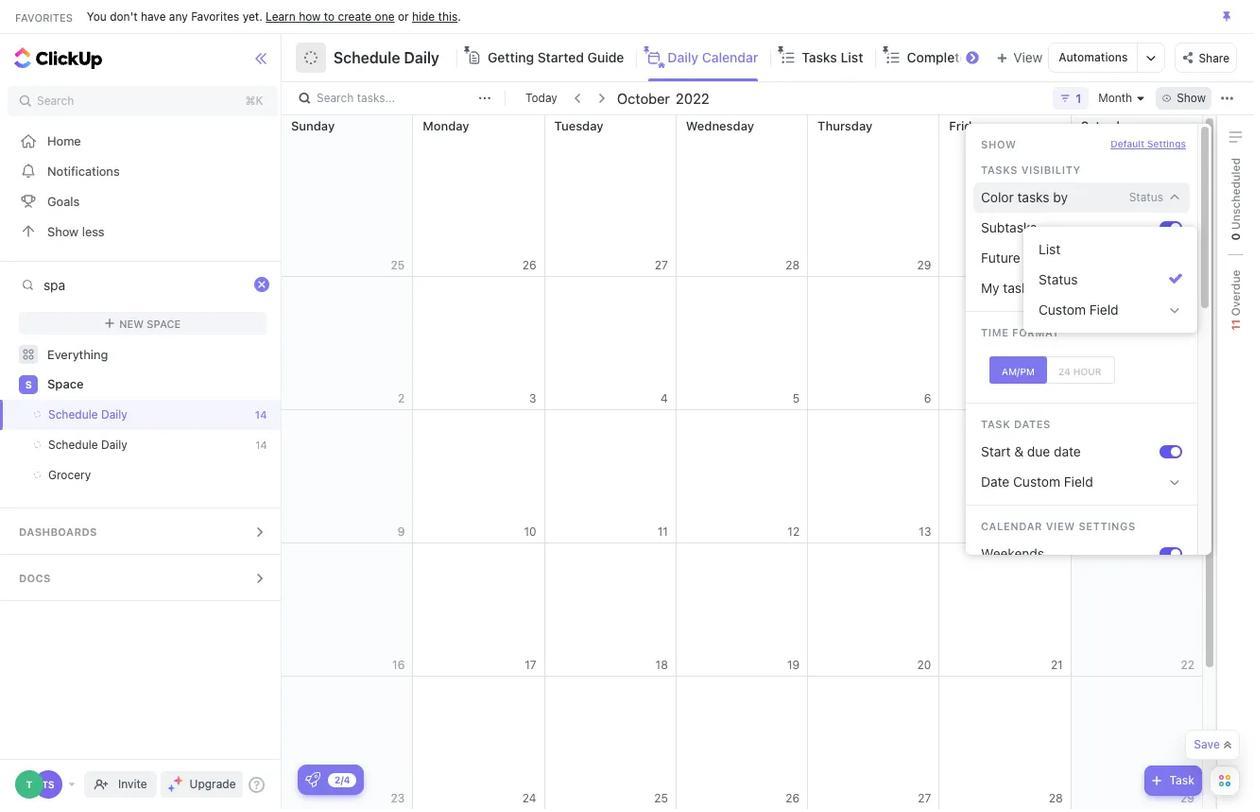 Task type: describe. For each thing, give the bounding box(es) containing it.
schedule daily for 1st schedule daily link from the top
[[48, 408, 127, 422]]

lists
[[1088, 280, 1117, 296]]

all
[[1071, 280, 1085, 296]]

or
[[398, 9, 409, 23]]

automations
[[1059, 50, 1128, 64]]

show less
[[47, 224, 105, 239]]

custom
[[1039, 302, 1086, 318]]

new space
[[119, 317, 181, 330]]

sunday
[[291, 118, 335, 133]]

show inside dropdown button
[[1177, 91, 1207, 105]]

3 row from the top
[[282, 410, 1204, 544]]

you
[[87, 9, 107, 23]]

settings
[[1148, 138, 1187, 149]]

by
[[1054, 189, 1068, 205]]

subtasks
[[981, 219, 1038, 235]]

daily calendar
[[668, 49, 759, 65]]

future
[[981, 250, 1021, 266]]

future recurring tasks
[[981, 250, 1116, 266]]

clear search image
[[256, 278, 269, 291]]

tasks for from
[[1004, 280, 1036, 296]]

4 row from the top
[[282, 544, 1204, 677]]

share
[[1199, 51, 1230, 65]]

24 hour
[[1059, 365, 1102, 377]]

custom field button
[[1032, 295, 1190, 325]]

any
[[169, 9, 188, 23]]

weekends
[[981, 546, 1045, 562]]

have
[[141, 9, 166, 23]]

0 horizontal spatial favorites
[[15, 11, 73, 23]]

date
[[1054, 443, 1081, 459]]

started
[[538, 49, 584, 65]]

search for search
[[37, 94, 74, 108]]

list button
[[1032, 234, 1190, 265]]

schedule inside button
[[334, 49, 400, 66]]

14 for 2nd schedule daily link from the top
[[256, 439, 267, 451]]

new
[[119, 317, 144, 330]]

1 row from the top
[[282, 115, 1204, 277]]

color tasks by
[[981, 189, 1068, 205]]

task for task
[[1170, 773, 1195, 788]]

home
[[47, 133, 81, 148]]

task dates
[[981, 418, 1051, 430]]

time
[[981, 326, 1009, 339]]

color
[[981, 189, 1014, 205]]

recurring
[[1024, 250, 1080, 266]]

Search tasks... text field
[[317, 85, 474, 112]]

2 row from the top
[[282, 277, 1204, 410]]

schedule daily for 2nd schedule daily link from the top
[[48, 438, 127, 452]]

learn how to create one link
[[266, 9, 395, 23]]

you don't have any favorites yet. learn how to create one or hide this .
[[87, 9, 461, 23]]

due
[[1028, 443, 1051, 459]]

completed tasks
[[907, 49, 1015, 65]]

&
[[1015, 443, 1024, 459]]

calendar view settings
[[981, 520, 1136, 532]]

14 for 1st schedule daily link from the top
[[255, 408, 267, 421]]

home link
[[0, 126, 286, 156]]

daily up grocery link
[[101, 438, 127, 452]]

start & due date
[[981, 443, 1081, 459]]

notifications
[[47, 163, 120, 178]]

custom field
[[1039, 302, 1119, 318]]

guide
[[588, 49, 624, 65]]

tuesday
[[555, 118, 604, 133]]

⌘k
[[245, 94, 263, 108]]

1 horizontal spatial status
[[1130, 190, 1164, 204]]

this
[[438, 9, 458, 23]]

from
[[1039, 280, 1068, 296]]

one
[[375, 9, 395, 23]]

daily down space link
[[101, 408, 127, 422]]

upgrade link
[[160, 772, 243, 798]]

status inside button
[[1039, 271, 1078, 287]]

1 horizontal spatial space
[[147, 317, 181, 330]]

default settings
[[1111, 138, 1187, 149]]

saturday
[[1081, 118, 1134, 133]]

goals
[[47, 193, 80, 208]]

today button
[[522, 89, 561, 108]]

completed
[[907, 49, 976, 65]]

hour
[[1074, 365, 1102, 377]]

notifications link
[[0, 156, 286, 186]]

1 vertical spatial show
[[981, 138, 1017, 150]]

custom field button
[[1024, 295, 1198, 325]]

docs
[[19, 572, 51, 584]]

default
[[1111, 138, 1145, 149]]

start & due date button
[[974, 437, 1160, 467]]

tasks inside completed tasks link
[[979, 49, 1015, 65]]

everything
[[47, 347, 108, 362]]

tasks list
[[802, 49, 864, 65]]

create
[[338, 9, 372, 23]]

upgrade
[[190, 777, 236, 791]]

grocery link
[[0, 460, 248, 491]]

hide
[[412, 9, 435, 23]]

time format
[[981, 326, 1060, 339]]

weekends button
[[974, 539, 1160, 569]]



Task type: locate. For each thing, give the bounding box(es) containing it.
1 vertical spatial space
[[47, 377, 84, 392]]

onboarding checklist button element
[[305, 773, 321, 788]]

save
[[1194, 738, 1221, 752]]

getting started guide
[[488, 49, 624, 65]]

2 vertical spatial tasks
[[1004, 280, 1036, 296]]

2 schedule daily link from the top
[[0, 430, 248, 460]]

list up my tasks from all lists
[[1039, 241, 1061, 257]]

tasks...
[[357, 91, 395, 105]]

tasks for tasks visibility
[[981, 164, 1018, 176]]

my tasks from all lists
[[981, 280, 1117, 296]]

my tasks from all lists button
[[974, 273, 1160, 304]]

subtasks button
[[974, 213, 1160, 243]]

2 vertical spatial schedule daily
[[48, 438, 127, 452]]

1 horizontal spatial search
[[317, 91, 354, 105]]

space down everything at the left of the page
[[47, 377, 84, 392]]

tasks up lists on the right of the page
[[1084, 250, 1116, 266]]

show inside the "sidebar" navigation
[[47, 224, 79, 239]]

automations button
[[1050, 43, 1138, 72]]

schedule for 1st schedule daily link from the top
[[48, 408, 98, 422]]

0 vertical spatial show
[[1177, 91, 1207, 105]]

schedule daily button
[[326, 37, 440, 78]]

0
[[1229, 233, 1243, 241]]

2 horizontal spatial show
[[1177, 91, 1207, 105]]

task
[[981, 418, 1011, 430], [1170, 773, 1195, 788]]

schedule daily
[[334, 49, 440, 66], [48, 408, 127, 422], [48, 438, 127, 452]]

search up the home
[[37, 94, 74, 108]]

to
[[324, 9, 335, 23]]

share button
[[1176, 43, 1238, 73]]

tasks
[[1018, 189, 1050, 205], [1084, 250, 1116, 266], [1004, 280, 1036, 296]]

status down default settings at the right of the page
[[1130, 190, 1164, 204]]

1 vertical spatial task
[[1170, 773, 1195, 788]]

0 horizontal spatial calendar
[[702, 49, 759, 65]]

tasks inside button
[[1004, 280, 1036, 296]]

how
[[299, 9, 321, 23]]

0 vertical spatial schedule
[[334, 49, 400, 66]]

schedule daily link
[[0, 400, 248, 430], [0, 430, 248, 460]]

visibility
[[1022, 164, 1081, 176]]

daily calendar link
[[668, 34, 766, 81]]

task for task dates
[[981, 418, 1011, 430]]

1 vertical spatial status
[[1039, 271, 1078, 287]]

wednesday
[[686, 118, 755, 133]]

show
[[1177, 91, 1207, 105], [981, 138, 1017, 150], [47, 224, 79, 239]]

daily right the guide
[[668, 49, 699, 65]]

schedule daily link up grocery
[[0, 430, 248, 460]]

tasks for tasks list
[[802, 49, 838, 65]]

schedule
[[334, 49, 400, 66], [48, 408, 98, 422], [48, 438, 98, 452]]

show down friday at the top of the page
[[981, 138, 1017, 150]]

tasks right completed
[[979, 49, 1015, 65]]

1 horizontal spatial show
[[981, 138, 1017, 150]]

invite
[[118, 777, 147, 791]]

search for search tasks...
[[317, 91, 354, 105]]

favorites
[[191, 9, 240, 23], [15, 11, 73, 23]]

tasks for by
[[1018, 189, 1050, 205]]

less
[[82, 224, 105, 239]]

status down recurring
[[1039, 271, 1078, 287]]

settings
[[1079, 520, 1136, 532]]

daily down the hide
[[404, 49, 440, 66]]

1 vertical spatial tasks
[[1084, 250, 1116, 266]]

search
[[317, 91, 354, 105], [37, 94, 74, 108]]

list
[[841, 49, 864, 65], [1039, 241, 1061, 257]]

field
[[1090, 302, 1119, 318]]

.
[[458, 9, 461, 23]]

favorites left you
[[15, 11, 73, 23]]

search inside the "sidebar" navigation
[[37, 94, 74, 108]]

start
[[981, 443, 1011, 459]]

schedule daily up tasks...
[[334, 49, 440, 66]]

hide this link
[[412, 9, 458, 23]]

0 horizontal spatial search
[[37, 94, 74, 108]]

11
[[1229, 319, 1243, 331]]

view
[[1046, 520, 1076, 532]]

everything link
[[0, 339, 286, 370]]

1 vertical spatial calendar
[[981, 520, 1043, 532]]

daily inside button
[[404, 49, 440, 66]]

5 row from the top
[[282, 677, 1204, 809]]

2 vertical spatial show
[[47, 224, 79, 239]]

schedule daily up grocery
[[48, 438, 127, 452]]

am/pm
[[1002, 365, 1035, 377]]

grid containing sunday
[[281, 115, 1204, 809]]

learn
[[266, 9, 296, 23]]

thursday
[[818, 118, 873, 133]]

0 vertical spatial calendar
[[702, 49, 759, 65]]

0 vertical spatial status
[[1130, 190, 1164, 204]]

today
[[526, 91, 558, 105]]

goals link
[[0, 186, 286, 217]]

schedule for 2nd schedule daily link from the top
[[48, 438, 98, 452]]

space right new
[[147, 317, 181, 330]]

0 vertical spatial list
[[841, 49, 864, 65]]

0 vertical spatial tasks
[[1018, 189, 1050, 205]]

task up the start on the right of page
[[981, 418, 1011, 430]]

status button
[[1032, 265, 1190, 295]]

0 horizontal spatial show
[[47, 224, 79, 239]]

tasks up thursday
[[802, 49, 838, 65]]

grocery
[[48, 468, 91, 482]]

space
[[147, 317, 181, 330], [47, 377, 84, 392]]

list inside button
[[1039, 241, 1061, 257]]

dashboards
[[19, 526, 97, 538]]

Filter Lists, Docs, & Folders text field
[[43, 270, 250, 299]]

1 horizontal spatial task
[[1170, 773, 1195, 788]]

0 vertical spatial 14
[[255, 408, 267, 421]]

getting
[[488, 49, 534, 65]]

1 horizontal spatial favorites
[[191, 9, 240, 23]]

2 vertical spatial schedule
[[48, 438, 98, 452]]

2/4
[[335, 774, 350, 785]]

1 horizontal spatial list
[[1039, 241, 1061, 257]]

14
[[255, 408, 267, 421], [256, 439, 267, 451]]

unscheduled
[[1229, 158, 1243, 233]]

calendar up wednesday at the top right
[[702, 49, 759, 65]]

task down save
[[1170, 773, 1195, 788]]

0 horizontal spatial space
[[47, 377, 84, 392]]

show button
[[1157, 87, 1212, 110]]

search tasks...
[[317, 91, 395, 105]]

calendar
[[702, 49, 759, 65], [981, 520, 1043, 532]]

schedule daily down everything at the left of the page
[[48, 408, 127, 422]]

overdue
[[1229, 270, 1243, 319]]

dates
[[1015, 418, 1051, 430]]

tasks right the my
[[1004, 280, 1036, 296]]

0 horizontal spatial list
[[841, 49, 864, 65]]

1 horizontal spatial calendar
[[981, 520, 1043, 532]]

tasks up color in the right of the page
[[981, 164, 1018, 176]]

show down share button
[[1177, 91, 1207, 105]]

1 vertical spatial schedule
[[48, 408, 98, 422]]

list up thursday
[[841, 49, 864, 65]]

tasks inside tasks list link
[[802, 49, 838, 65]]

format
[[1013, 326, 1060, 339]]

my
[[981, 280, 1000, 296]]

friday
[[950, 118, 986, 133]]

0 vertical spatial space
[[147, 317, 181, 330]]

schedule daily link up grocery link
[[0, 400, 248, 430]]

onboarding checklist button image
[[305, 773, 321, 788]]

grid
[[281, 115, 1204, 809]]

completed tasks link
[[907, 34, 1022, 81]]

1 vertical spatial 14
[[256, 439, 267, 451]]

show down goals
[[47, 224, 79, 239]]

1 vertical spatial schedule daily
[[48, 408, 127, 422]]

calendar up weekends
[[981, 520, 1043, 532]]

1 schedule daily link from the top
[[0, 400, 248, 430]]

search up sunday
[[317, 91, 354, 105]]

0 horizontal spatial status
[[1039, 271, 1078, 287]]

0 vertical spatial schedule daily
[[334, 49, 440, 66]]

daily
[[404, 49, 440, 66], [668, 49, 699, 65], [101, 408, 127, 422], [101, 438, 127, 452]]

row
[[282, 115, 1204, 277], [282, 277, 1204, 410], [282, 410, 1204, 544], [282, 544, 1204, 677], [282, 677, 1204, 809]]

sidebar navigation
[[0, 34, 286, 809]]

monday
[[423, 118, 470, 133]]

1 vertical spatial list
[[1039, 241, 1061, 257]]

space link
[[47, 370, 269, 400]]

getting started guide link
[[488, 34, 632, 81]]

tasks left the by
[[1018, 189, 1050, 205]]

tasks inside button
[[1084, 250, 1116, 266]]

schedule daily inside button
[[334, 49, 440, 66]]

tasks visibility
[[981, 164, 1081, 176]]

don't
[[110, 9, 138, 23]]

0 vertical spatial task
[[981, 418, 1011, 430]]

favorites right any
[[191, 9, 240, 23]]

0 horizontal spatial task
[[981, 418, 1011, 430]]

status
[[1130, 190, 1164, 204], [1039, 271, 1078, 287]]



Task type: vqa. For each thing, say whether or not it's contained in the screenshot.
the rightmost calendar
yes



